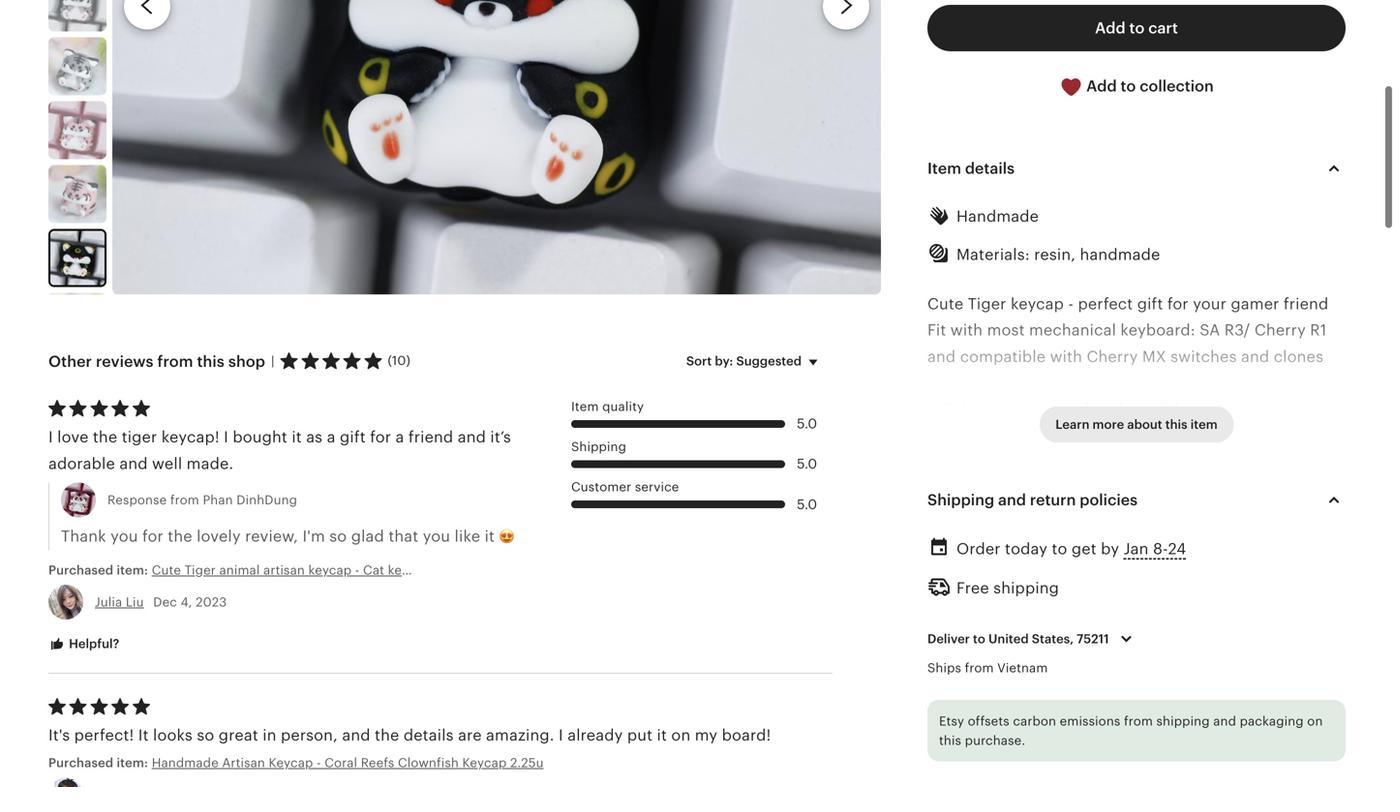 Task type: describe. For each thing, give the bounding box(es) containing it.
animal
[[219, 563, 260, 577]]

more
[[1093, 417, 1124, 432]]

2 vertical spatial handmade
[[497, 563, 562, 577]]

item details button
[[910, 145, 1363, 192]]

united
[[988, 632, 1029, 646]]

😍
[[499, 528, 515, 545]]

offsets
[[968, 714, 1010, 729]]

from right reviews
[[157, 353, 193, 370]]

this inside etsy offsets carbon emissions from shipping and packaging on this purchase.
[[939, 733, 961, 748]]

learn more about this item button
[[1041, 407, 1232, 442]]

sort by: suggested
[[686, 354, 802, 369]]

- left cat
[[355, 563, 360, 577]]

cute inside cute tiger keycap - perfect gift for your gamer friend fit with most mechanical keyboard: sa r3/ cherry r1 and compatible with cherry mx switches and clones
[[927, 295, 964, 313]]

return
[[1030, 491, 1076, 509]]

from inside etsy offsets carbon emissions from shipping and packaging on this purchase.
[[1124, 714, 1153, 729]]

and inside etsy offsets carbon emissions from shipping and packaging on this purchase.
[[1213, 714, 1236, 729]]

bought
[[233, 429, 287, 446]]

other reviews from this shop
[[48, 353, 265, 370]]

order
[[957, 540, 1001, 558]]

purchased item: cute tiger animal artisan keycap - cat keycaps - perfect handmade gift
[[48, 563, 587, 577]]

gift inside cute tiger keycap - perfect gift for your gamer friend fit with most mechanical keyboard: sa r3/ cherry r1 and compatible with cherry mx switches and clones
[[1137, 295, 1163, 313]]

service
[[635, 480, 679, 494]]

sa
[[1200, 322, 1220, 339]]

add to collection button
[[927, 63, 1346, 110]]

the inside i love the tiger keycap! i bought it as a gift for a friend and it's adorable and well made.
[[93, 429, 117, 446]]

deliver to united states, 75211 button
[[913, 619, 1153, 659]]

board!
[[722, 726, 771, 744]]

1 horizontal spatial i
[[224, 429, 228, 446]]

24
[[1168, 540, 1186, 558]]

r3/
[[1224, 322, 1250, 339]]

cute tiger animal artisan keycap cat keycaps perfect pink image
[[48, 101, 106, 159]]

i'm
[[302, 528, 325, 545]]

item for item details
[[927, 160, 961, 177]]

2 horizontal spatial the
[[375, 726, 399, 744]]

add to cart button
[[927, 5, 1346, 51]]

deliver
[[927, 632, 970, 646]]

phan
[[203, 493, 233, 507]]

4,
[[181, 595, 192, 609]]

julia liu dec 4, 2023
[[95, 595, 227, 609]]

1 vertical spatial are
[[458, 726, 482, 744]]

etsy offsets carbon emissions from shipping and packaging on this purchase.
[[939, 714, 1323, 748]]

minor
[[1272, 401, 1316, 418]]

jan 8-24 button
[[1124, 535, 1186, 563]]

to for cart
[[1129, 19, 1145, 37]]

1 horizontal spatial gift
[[566, 563, 587, 577]]

5.0 for service
[[797, 496, 817, 512]]

0 vertical spatial handmade
[[957, 208, 1039, 225]]

states,
[[1032, 632, 1074, 646]]

most
[[987, 322, 1025, 339]]

packaging
[[1240, 714, 1304, 729]]

compatible
[[960, 348, 1046, 365]]

2023
[[196, 595, 227, 609]]

- right cat
[[441, 563, 445, 577]]

carbon
[[1013, 714, 1056, 729]]

add to collection
[[1083, 77, 1214, 95]]

0 horizontal spatial on
[[671, 726, 691, 744]]

add to cart
[[1095, 19, 1178, 37]]

today
[[1005, 540, 1048, 558]]

as
[[306, 429, 323, 446]]

- inside cute tiger keycap - perfect gift for your gamer friend fit with most mechanical keyboard: sa r3/ cherry r1 and compatible with cherry mx switches and clones
[[1068, 295, 1074, 313]]

customer service
[[571, 480, 679, 494]]

about
[[1127, 417, 1162, 432]]

1 vertical spatial it
[[485, 528, 495, 545]]

for inside i love the tiger keycap! i bought it as a gift for a friend and it's adorable and well made.
[[370, 429, 391, 446]]

shipping for shipping and return policies
[[927, 491, 994, 509]]

and down r3/ in the top of the page
[[1241, 348, 1270, 365]]

keycaps
[[957, 401, 1019, 418]]

item details
[[927, 160, 1015, 177]]

2.25u
[[510, 756, 544, 770]]

r1
[[1310, 322, 1327, 339]]

0 horizontal spatial i
[[48, 429, 53, 446]]

shipping inside etsy offsets carbon emissions from shipping and packaging on this purchase.
[[1156, 714, 1210, 729]]

policies
[[1080, 491, 1138, 509]]

and inside *all keycaps are handmade and there may be minor differences between keycaps
[[1136, 401, 1165, 418]]

materials:
[[957, 246, 1030, 263]]

on inside etsy offsets carbon emissions from shipping and packaging on this purchase.
[[1307, 714, 1323, 729]]

item: for the
[[117, 563, 148, 577]]

1 vertical spatial cherry
[[1087, 348, 1138, 365]]

tiger
[[122, 429, 157, 446]]

clownfish
[[398, 756, 459, 770]]

0 horizontal spatial for
[[142, 528, 164, 545]]

jan
[[1124, 540, 1149, 558]]

1 vertical spatial the
[[168, 528, 192, 545]]

item
[[1191, 417, 1218, 432]]

it's
[[490, 429, 511, 446]]

thank
[[61, 528, 106, 545]]

0 horizontal spatial details
[[404, 726, 454, 744]]

0 horizontal spatial shipping
[[993, 579, 1059, 597]]

|
[[271, 354, 275, 369]]

friend inside i love the tiger keycap! i bought it as a gift for a friend and it's adorable and well made.
[[408, 429, 453, 446]]

0 horizontal spatial keycaps
[[388, 563, 437, 577]]

free shipping
[[957, 579, 1059, 597]]

purchased item: handmade artisan keycap - coral reefs clownfish keycap 2.25u
[[48, 756, 544, 770]]

2 you from the left
[[423, 528, 450, 545]]

this for item
[[1165, 417, 1188, 432]]

to for united
[[973, 632, 985, 646]]

mechanical
[[1029, 322, 1116, 339]]

perfect inside cute tiger keycap - perfect gift for your gamer friend fit with most mechanical keyboard: sa r3/ cherry r1 and compatible with cherry mx switches and clones
[[1078, 295, 1133, 313]]

like
[[455, 528, 480, 545]]

this for shop
[[197, 353, 225, 370]]

love
[[57, 429, 89, 446]]

*all
[[927, 401, 953, 418]]

lovely
[[197, 528, 241, 545]]

switches
[[1171, 348, 1237, 365]]

it inside i love the tiger keycap! i bought it as a gift for a friend and it's adorable and well made.
[[292, 429, 302, 446]]

order today to get by jan 8-24
[[957, 540, 1186, 558]]

great
[[219, 726, 258, 744]]

shipping for shipping
[[571, 439, 626, 454]]

shop
[[228, 353, 265, 370]]

keycap!
[[161, 429, 220, 446]]

2 keycap from the left
[[462, 756, 507, 770]]

thank you for the lovely review, i'm so glad that you like it 😍
[[61, 528, 515, 545]]

0 vertical spatial handmade
[[1080, 246, 1160, 263]]

2 horizontal spatial it
[[657, 726, 667, 744]]

keycap inside cute tiger keycap - perfect gift for your gamer friend fit with most mechanical keyboard: sa r3/ cherry r1 and compatible with cherry mx switches and clones
[[1011, 295, 1064, 313]]

2 horizontal spatial i
[[559, 726, 563, 744]]

0 horizontal spatial cute tiger animal artisan keycap cat keycaps perfect black image
[[50, 231, 105, 285]]



Task type: vqa. For each thing, say whether or not it's contained in the screenshot.
purchase.
yes



Task type: locate. For each thing, give the bounding box(es) containing it.
looks
[[153, 726, 193, 744]]

0 horizontal spatial you
[[111, 528, 138, 545]]

add down add to cart button
[[1086, 77, 1117, 95]]

1 horizontal spatial with
[[1050, 348, 1082, 365]]

perfect
[[1078, 295, 1133, 313], [449, 563, 494, 577]]

cart
[[1148, 19, 1178, 37]]

purchased down "it's"
[[48, 756, 113, 770]]

and left 'packaging'
[[1213, 714, 1236, 729]]

-
[[1068, 295, 1074, 313], [355, 563, 360, 577], [441, 563, 445, 577], [317, 756, 321, 770]]

friend up r1 on the right top
[[1284, 295, 1329, 313]]

item: down it at left
[[117, 756, 148, 770]]

shipping left 'packaging'
[[1156, 714, 1210, 729]]

1 vertical spatial handmade
[[1052, 401, 1132, 418]]

2 item: from the top
[[117, 756, 148, 770]]

0 horizontal spatial tiger
[[185, 563, 216, 577]]

gift up keyboard:
[[1137, 295, 1163, 313]]

it's perfect! it looks so great in person, and the details are amazing. i already put it on my board!
[[48, 726, 771, 744]]

coral
[[325, 756, 357, 770]]

the left lovely
[[168, 528, 192, 545]]

liu
[[126, 595, 144, 609]]

1 vertical spatial purchased
[[48, 756, 113, 770]]

2 vertical spatial gift
[[566, 563, 587, 577]]

1 5.0 from the top
[[797, 416, 817, 431]]

are up "between"
[[1024, 401, 1047, 418]]

item inside dropdown button
[[927, 160, 961, 177]]

dec
[[153, 595, 177, 609]]

other
[[48, 353, 92, 370]]

my
[[695, 726, 718, 744]]

keycap down i'm
[[308, 563, 352, 577]]

1 keycap from the left
[[269, 756, 313, 770]]

gift right the as
[[340, 429, 366, 446]]

0 vertical spatial this
[[197, 353, 225, 370]]

to left united
[[973, 632, 985, 646]]

made.
[[187, 455, 234, 472]]

0 vertical spatial it
[[292, 429, 302, 446]]

are inside *all keycaps are handmade and there may be minor differences between keycaps
[[1024, 401, 1047, 418]]

response from phan dinhdung
[[107, 493, 297, 507]]

0 horizontal spatial shipping
[[571, 439, 626, 454]]

0 vertical spatial shipping
[[571, 439, 626, 454]]

cute up the dec
[[152, 563, 181, 577]]

on left my
[[671, 726, 691, 744]]

it right put
[[657, 726, 667, 744]]

1 horizontal spatial a
[[395, 429, 404, 446]]

shipping inside dropdown button
[[927, 491, 994, 509]]

perfect!
[[74, 726, 134, 744]]

0 horizontal spatial handmade
[[152, 756, 219, 770]]

collection
[[1140, 77, 1214, 95]]

0 vertical spatial item
[[927, 160, 961, 177]]

0 horizontal spatial a
[[327, 429, 336, 446]]

1 vertical spatial friend
[[408, 429, 453, 446]]

cherry left mx
[[1087, 348, 1138, 365]]

perfect up mechanical
[[1078, 295, 1133, 313]]

0 horizontal spatial item
[[571, 399, 599, 414]]

this inside dropdown button
[[1165, 417, 1188, 432]]

purchased down thank
[[48, 563, 113, 577]]

0 vertical spatial details
[[965, 160, 1015, 177]]

1 purchased from the top
[[48, 563, 113, 577]]

reefs
[[361, 756, 394, 770]]

1 vertical spatial shipping
[[927, 491, 994, 509]]

1 horizontal spatial cherry
[[1255, 322, 1306, 339]]

with right fit
[[951, 322, 983, 339]]

75211
[[1077, 632, 1109, 646]]

add left the cart
[[1095, 19, 1126, 37]]

i up made.
[[224, 429, 228, 446]]

1 horizontal spatial are
[[1024, 401, 1047, 418]]

from right the ships
[[965, 661, 994, 675]]

learn
[[1056, 417, 1090, 432]]

from
[[157, 353, 193, 370], [170, 493, 199, 507], [965, 661, 994, 675], [1124, 714, 1153, 729]]

emissions
[[1060, 714, 1121, 729]]

0 horizontal spatial with
[[951, 322, 983, 339]]

so right i'm
[[329, 528, 347, 545]]

0 vertical spatial 5.0
[[797, 416, 817, 431]]

handmade up materials:
[[957, 208, 1039, 225]]

purchased for it's perfect! it looks so great in person, and the details are amazing. i already put it on my board!
[[48, 756, 113, 770]]

amazing.
[[486, 726, 554, 744]]

2 5.0 from the top
[[797, 456, 817, 472]]

it
[[138, 726, 149, 744]]

differences
[[927, 427, 1013, 444]]

it left 😍
[[485, 528, 495, 545]]

tiger inside cute tiger keycap - perfect gift for your gamer friend fit with most mechanical keyboard: sa r3/ cherry r1 and compatible with cherry mx switches and clones
[[968, 295, 1006, 313]]

for inside cute tiger keycap - perfect gift for your gamer friend fit with most mechanical keyboard: sa r3/ cherry r1 and compatible with cherry mx switches and clones
[[1168, 295, 1189, 313]]

purchased
[[48, 563, 113, 577], [48, 756, 113, 770]]

1 vertical spatial with
[[1050, 348, 1082, 365]]

julia liu link
[[95, 595, 144, 609]]

0 horizontal spatial cute
[[152, 563, 181, 577]]

1 you from the left
[[111, 528, 138, 545]]

- up mechanical
[[1068, 295, 1074, 313]]

to left collection
[[1121, 77, 1136, 95]]

2 vertical spatial for
[[142, 528, 164, 545]]

julia
[[95, 595, 122, 609]]

0 vertical spatial with
[[951, 322, 983, 339]]

cute tiger animal artisan keycap cat keycaps perfect image 6 image
[[48, 37, 106, 96]]

2 horizontal spatial for
[[1168, 295, 1189, 313]]

1 horizontal spatial cute
[[927, 295, 964, 313]]

0 horizontal spatial are
[[458, 726, 482, 744]]

0 vertical spatial so
[[329, 528, 347, 545]]

3 5.0 from the top
[[797, 496, 817, 512]]

2 purchased from the top
[[48, 756, 113, 770]]

ships from vietnam
[[927, 661, 1048, 675]]

2 vertical spatial the
[[375, 726, 399, 744]]

0 horizontal spatial this
[[197, 353, 225, 370]]

a
[[327, 429, 336, 446], [395, 429, 404, 446]]

add for add to cart
[[1095, 19, 1126, 37]]

are up clownfish
[[458, 726, 482, 744]]

this left item
[[1165, 417, 1188, 432]]

on right 'packaging'
[[1307, 714, 1323, 729]]

and left the it's
[[458, 429, 486, 446]]

2 horizontal spatial this
[[1165, 417, 1188, 432]]

0 vertical spatial for
[[1168, 295, 1189, 313]]

1 vertical spatial 5.0
[[797, 456, 817, 472]]

cute up fit
[[927, 295, 964, 313]]

helpful? button
[[34, 626, 134, 662]]

1 item: from the top
[[117, 563, 148, 577]]

and down fit
[[927, 348, 956, 365]]

friend left the it's
[[408, 429, 453, 446]]

fit
[[927, 322, 946, 339]]

1 horizontal spatial cute tiger animal artisan keycap cat keycaps perfect black image
[[112, 0, 881, 295]]

0 horizontal spatial the
[[93, 429, 117, 446]]

person,
[[281, 726, 338, 744]]

review,
[[245, 528, 298, 545]]

to for collection
[[1121, 77, 1136, 95]]

1 horizontal spatial on
[[1307, 714, 1323, 729]]

1 horizontal spatial you
[[423, 528, 450, 545]]

artisan
[[222, 756, 265, 770]]

purchased for i love the tiger keycap! i bought it as a gift for a friend and it's adorable and well made.
[[48, 563, 113, 577]]

you left the like
[[423, 528, 450, 545]]

1 vertical spatial cute
[[152, 563, 181, 577]]

resin,
[[1034, 246, 1076, 263]]

1 horizontal spatial shipping
[[927, 491, 994, 509]]

2 a from the left
[[395, 429, 404, 446]]

shipping and return policies
[[927, 491, 1138, 509]]

*all keycaps are handmade and there may be minor differences between keycaps
[[927, 401, 1316, 444]]

well
[[152, 455, 182, 472]]

tiger up most
[[968, 295, 1006, 313]]

put
[[627, 726, 653, 744]]

0 vertical spatial keycaps
[[1087, 427, 1148, 444]]

helpful?
[[66, 636, 119, 651]]

sort
[[686, 354, 712, 369]]

perfect down the like
[[449, 563, 494, 577]]

1 horizontal spatial keycaps
[[1087, 427, 1148, 444]]

artisan
[[263, 563, 305, 577]]

friend inside cute tiger keycap - perfect gift for your gamer friend fit with most mechanical keyboard: sa r3/ cherry r1 and compatible with cherry mx switches and clones
[[1284, 295, 1329, 313]]

0 vertical spatial tiger
[[968, 295, 1006, 313]]

0 horizontal spatial keycap
[[308, 563, 352, 577]]

item quality
[[571, 399, 644, 414]]

details
[[965, 160, 1015, 177], [404, 726, 454, 744]]

add for add to collection
[[1086, 77, 1117, 95]]

1 vertical spatial perfect
[[449, 563, 494, 577]]

for
[[1168, 295, 1189, 313], [370, 429, 391, 446], [142, 528, 164, 545]]

the up the reefs
[[375, 726, 399, 744]]

to inside button
[[1121, 77, 1136, 95]]

for right the as
[[370, 429, 391, 446]]

this left shop
[[197, 353, 225, 370]]

and down tiger
[[119, 455, 148, 472]]

cherry up clones
[[1255, 322, 1306, 339]]

glad
[[351, 528, 384, 545]]

1 vertical spatial add
[[1086, 77, 1117, 95]]

clones
[[1274, 348, 1324, 365]]

you down "response"
[[111, 528, 138, 545]]

so right the looks
[[197, 726, 214, 744]]

handmade inside *all keycaps are handmade and there may be minor differences between keycaps
[[1052, 401, 1132, 418]]

a right the as
[[327, 429, 336, 446]]

1 vertical spatial for
[[370, 429, 391, 446]]

free
[[957, 579, 989, 597]]

keycap down person,
[[269, 756, 313, 770]]

1 vertical spatial this
[[1165, 417, 1188, 432]]

to inside button
[[1129, 19, 1145, 37]]

with down mechanical
[[1050, 348, 1082, 365]]

this down the etsy
[[939, 733, 961, 748]]

1 vertical spatial gift
[[340, 429, 366, 446]]

purchase.
[[965, 733, 1025, 748]]

etsy
[[939, 714, 964, 729]]

add inside button
[[1086, 77, 1117, 95]]

tiger
[[968, 295, 1006, 313], [185, 563, 216, 577]]

there
[[1169, 401, 1209, 418]]

and left return
[[998, 491, 1026, 509]]

cute tiger animal artisan keycap cat keycaps perfect image 8 image
[[48, 165, 106, 223]]

cute tiger animal artisan keycap - cat keycaps - perfect handmade gift link
[[152, 561, 587, 579]]

handmade
[[1080, 246, 1160, 263], [1052, 401, 1132, 418], [497, 563, 562, 577]]

for left your
[[1168, 295, 1189, 313]]

1 vertical spatial so
[[197, 726, 214, 744]]

0 vertical spatial friend
[[1284, 295, 1329, 313]]

1 horizontal spatial keycap
[[462, 756, 507, 770]]

1 horizontal spatial this
[[939, 733, 961, 748]]

and inside shipping and return policies dropdown button
[[998, 491, 1026, 509]]

item for item quality
[[571, 399, 599, 414]]

quality
[[602, 399, 644, 414]]

it
[[292, 429, 302, 446], [485, 528, 495, 545], [657, 726, 667, 744]]

between
[[1017, 427, 1082, 444]]

0 horizontal spatial perfect
[[449, 563, 494, 577]]

for down "response"
[[142, 528, 164, 545]]

and left there
[[1136, 401, 1165, 418]]

1 horizontal spatial perfect
[[1078, 295, 1133, 313]]

cute tiger animal artisan keycap cat keycaps perfect black image
[[112, 0, 881, 295], [50, 231, 105, 285]]

details inside dropdown button
[[965, 160, 1015, 177]]

the right love on the bottom left
[[93, 429, 117, 446]]

keycap left the 2.25u
[[462, 756, 507, 770]]

0 vertical spatial cherry
[[1255, 322, 1306, 339]]

to inside dropdown button
[[973, 632, 985, 646]]

already
[[568, 726, 623, 744]]

it left the as
[[292, 429, 302, 446]]

handmade artisan keycap - coral reefs clownfish keycap 2.25u link
[[152, 754, 544, 772]]

1 horizontal spatial keycap
[[1011, 295, 1064, 313]]

and
[[927, 348, 956, 365], [1241, 348, 1270, 365], [1136, 401, 1165, 418], [458, 429, 486, 446], [119, 455, 148, 472], [998, 491, 1026, 509], [1213, 714, 1236, 729], [342, 726, 370, 744]]

1 horizontal spatial so
[[329, 528, 347, 545]]

item: up the liu
[[117, 563, 148, 577]]

1 a from the left
[[327, 429, 336, 446]]

keycap
[[269, 756, 313, 770], [462, 756, 507, 770]]

1 horizontal spatial it
[[485, 528, 495, 545]]

mx
[[1142, 348, 1166, 365]]

5.0
[[797, 416, 817, 431], [797, 456, 817, 472], [797, 496, 817, 512]]

1 vertical spatial keycap
[[308, 563, 352, 577]]

0 vertical spatial shipping
[[993, 579, 1059, 597]]

handmade
[[957, 208, 1039, 225], [152, 756, 219, 770]]

gift
[[1137, 295, 1163, 313], [340, 429, 366, 446], [566, 563, 587, 577]]

shipping
[[993, 579, 1059, 597], [1156, 714, 1210, 729]]

add inside button
[[1095, 19, 1126, 37]]

- left coral
[[317, 756, 321, 770]]

5.0 for quality
[[797, 416, 817, 431]]

deliver to united states, 75211
[[927, 632, 1109, 646]]

0 vertical spatial item:
[[117, 563, 148, 577]]

tiger up 2023
[[185, 563, 216, 577]]

0 vertical spatial add
[[1095, 19, 1126, 37]]

to left "get"
[[1052, 540, 1067, 558]]

to left the cart
[[1129, 19, 1145, 37]]

by:
[[715, 354, 733, 369]]

item: for it
[[117, 756, 148, 770]]

handmade down the looks
[[152, 756, 219, 770]]

1 horizontal spatial handmade
[[957, 208, 1039, 225]]

0 vertical spatial are
[[1024, 401, 1047, 418]]

from left phan at the left of page
[[170, 493, 199, 507]]

details up materials:
[[965, 160, 1015, 177]]

1 vertical spatial tiger
[[185, 563, 216, 577]]

keycap
[[1011, 295, 1064, 313], [308, 563, 352, 577]]

sort by: suggested button
[[672, 341, 839, 382]]

0 horizontal spatial gift
[[340, 429, 366, 446]]

1 horizontal spatial tiger
[[968, 295, 1006, 313]]

shipping down today
[[993, 579, 1059, 597]]

details up clownfish
[[404, 726, 454, 744]]

keycap up most
[[1011, 295, 1064, 313]]

i left already
[[559, 726, 563, 744]]

suggested
[[736, 354, 802, 369]]

0 horizontal spatial so
[[197, 726, 214, 744]]

1 horizontal spatial friend
[[1284, 295, 1329, 313]]

keycaps inside *all keycaps are handmade and there may be minor differences between keycaps
[[1087, 427, 1148, 444]]

and up handmade artisan keycap - coral reefs clownfish keycap 2.25u link
[[342, 726, 370, 744]]

0 vertical spatial keycap
[[1011, 295, 1064, 313]]

1 vertical spatial handmade
[[152, 756, 219, 770]]

1 vertical spatial shipping
[[1156, 714, 1210, 729]]

1 vertical spatial item:
[[117, 756, 148, 770]]

from right 'emissions'
[[1124, 714, 1153, 729]]

2 horizontal spatial gift
[[1137, 295, 1163, 313]]

i left love on the bottom left
[[48, 429, 53, 446]]

a down (10)
[[395, 429, 404, 446]]

gift down customer
[[566, 563, 587, 577]]

cute tiger animal artisan keycap cat keycaps perfect gray image
[[48, 0, 106, 32]]

0 horizontal spatial cherry
[[1087, 348, 1138, 365]]

2 vertical spatial it
[[657, 726, 667, 744]]

1 horizontal spatial for
[[370, 429, 391, 446]]

shipping up customer
[[571, 439, 626, 454]]

materials: resin, handmade
[[957, 246, 1160, 263]]

on
[[1307, 714, 1323, 729], [671, 726, 691, 744]]

customer
[[571, 480, 631, 494]]

1 horizontal spatial the
[[168, 528, 192, 545]]

1 vertical spatial details
[[404, 726, 454, 744]]

0 vertical spatial perfect
[[1078, 295, 1133, 313]]

gift inside i love the tiger keycap! i bought it as a gift for a friend and it's adorable and well made.
[[340, 429, 366, 446]]

shipping up order in the right of the page
[[927, 491, 994, 509]]

cute tiger keycap - perfect gift for your gamer friend fit with most mechanical keyboard: sa r3/ cherry r1 and compatible with cherry mx switches and clones
[[927, 295, 1329, 365]]

that
[[389, 528, 419, 545]]

0 vertical spatial the
[[93, 429, 117, 446]]

shipping and return policies button
[[910, 477, 1363, 523]]

2 vertical spatial 5.0
[[797, 496, 817, 512]]



